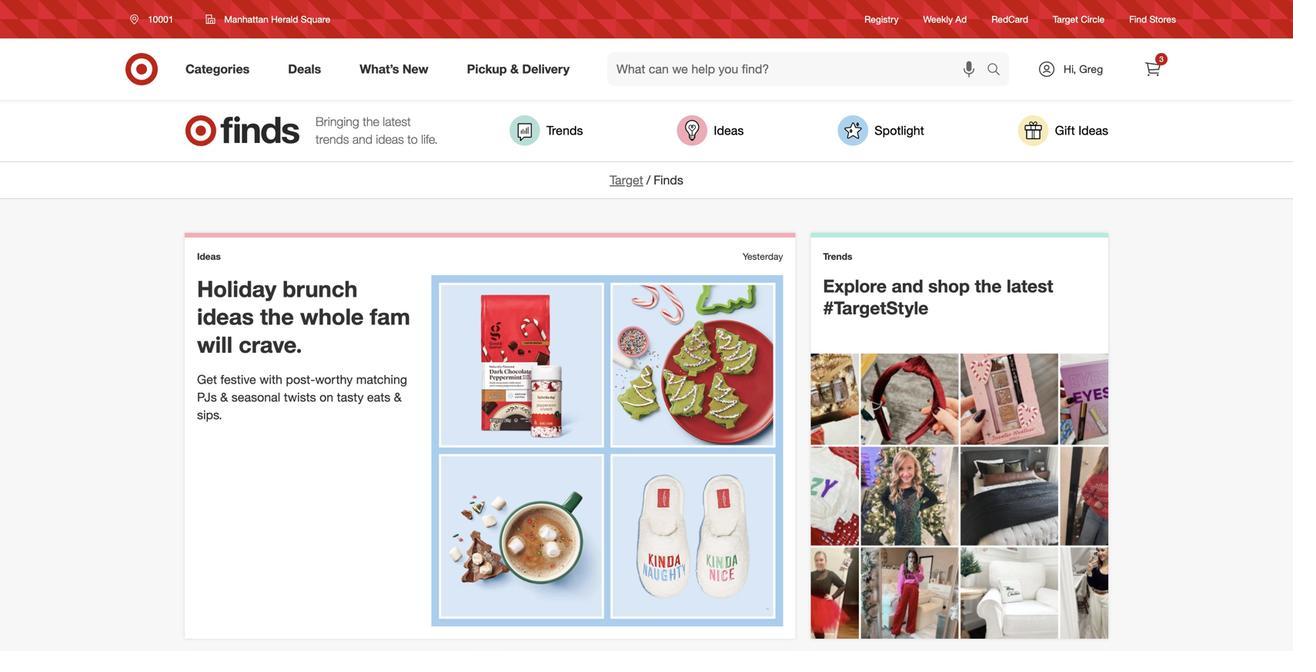 Task type: describe. For each thing, give the bounding box(es) containing it.
post-
[[286, 373, 315, 388]]

what's new
[[360, 62, 428, 77]]

gift ideas
[[1055, 123, 1108, 138]]

collage of people showing off their #targetstyle image
[[811, 354, 1108, 639]]

holiday brunch ideas the whole fam will crave. image
[[431, 276, 783, 627]]

/
[[646, 173, 650, 188]]

redcard link
[[991, 13, 1028, 26]]

pickup & delivery
[[467, 62, 570, 77]]

find stores
[[1129, 13, 1176, 25]]

matching
[[356, 373, 407, 388]]

2 horizontal spatial &
[[510, 62, 519, 77]]

10001 button
[[120, 5, 190, 33]]

categories link
[[172, 52, 269, 86]]

the inside bringing the latest trends and ideas to life.
[[363, 114, 379, 129]]

sips.
[[197, 408, 222, 423]]

target link
[[610, 173, 643, 188]]

registry link
[[864, 13, 899, 26]]

find stores link
[[1129, 13, 1176, 26]]

target circle link
[[1053, 13, 1105, 26]]

eats
[[367, 390, 390, 405]]

life.
[[421, 132, 438, 147]]

delivery
[[522, 62, 570, 77]]

weekly ad
[[923, 13, 967, 25]]

0 horizontal spatial &
[[220, 390, 228, 405]]

weekly ad link
[[923, 13, 967, 26]]

weekly
[[923, 13, 953, 25]]

latest inside explore and shop the latest #targetstyle
[[1007, 276, 1053, 297]]

gift ideas link
[[1018, 115, 1108, 146]]

10001
[[148, 13, 173, 25]]

trends link
[[510, 115, 583, 146]]

what's new link
[[347, 52, 448, 86]]

explore
[[823, 276, 887, 297]]

fam
[[370, 303, 410, 331]]

pickup
[[467, 62, 507, 77]]

spotlight link
[[838, 115, 924, 146]]

and inside explore and shop the latest #targetstyle
[[892, 276, 923, 297]]

0 vertical spatial trends
[[546, 123, 583, 138]]

crave.
[[239, 331, 302, 359]]

target for target / finds
[[610, 173, 643, 188]]

3
[[1159, 54, 1164, 64]]

stores
[[1149, 13, 1176, 25]]

circle
[[1081, 13, 1105, 25]]

manhattan herald square
[[224, 13, 330, 25]]

pjs
[[197, 390, 217, 405]]

What can we help you find? suggestions appear below search field
[[607, 52, 991, 86]]

search button
[[980, 52, 1017, 89]]

holiday
[[197, 276, 276, 303]]

the for explore and shop the latest #targetstyle
[[975, 276, 1002, 297]]

whole
[[300, 303, 364, 331]]



Task type: vqa. For each thing, say whether or not it's contained in the screenshot.
Hazelwood
no



Task type: locate. For each thing, give the bounding box(es) containing it.
0 horizontal spatial the
[[260, 303, 294, 331]]

new
[[402, 62, 428, 77]]

1 vertical spatial target
[[610, 173, 643, 188]]

search
[[980, 63, 1017, 78]]

1 vertical spatial latest
[[1007, 276, 1053, 297]]

to
[[407, 132, 418, 147]]

gift
[[1055, 123, 1075, 138]]

0 vertical spatial the
[[363, 114, 379, 129]]

ideas up the will
[[197, 303, 254, 331]]

bringing the latest trends and ideas to life.
[[316, 114, 438, 147]]

1 horizontal spatial the
[[363, 114, 379, 129]]

the inside holiday brunch ideas the whole fam will crave.
[[260, 303, 294, 331]]

0 vertical spatial ideas
[[376, 132, 404, 147]]

ideas
[[714, 123, 744, 138], [1078, 123, 1108, 138], [197, 251, 221, 262]]

greg
[[1079, 62, 1103, 76]]

1 horizontal spatial ideas
[[376, 132, 404, 147]]

ideas
[[376, 132, 404, 147], [197, 303, 254, 331]]

brunch
[[283, 276, 358, 303]]

trends
[[546, 123, 583, 138], [823, 251, 852, 262]]

0 horizontal spatial target
[[610, 173, 643, 188]]

ideas inside ideas link
[[714, 123, 744, 138]]

and right trends
[[352, 132, 372, 147]]

1 horizontal spatial trends
[[823, 251, 852, 262]]

and
[[352, 132, 372, 147], [892, 276, 923, 297]]

3 link
[[1136, 52, 1170, 86]]

ideas link
[[677, 115, 744, 146]]

& right pickup
[[510, 62, 519, 77]]

find
[[1129, 13, 1147, 25]]

get festive with post-worthy matching pjs & seasonal twists on tasty eats & sips.
[[197, 373, 407, 423]]

ideas inside gift ideas link
[[1078, 123, 1108, 138]]

holiday brunch ideas the whole fam will crave.
[[197, 276, 410, 359]]

1 vertical spatial and
[[892, 276, 923, 297]]

with
[[260, 373, 282, 388]]

0 horizontal spatial latest
[[383, 114, 411, 129]]

1 horizontal spatial latest
[[1007, 276, 1053, 297]]

finds
[[654, 173, 683, 188]]

target for target circle
[[1053, 13, 1078, 25]]

on
[[319, 390, 333, 405]]

1 horizontal spatial and
[[892, 276, 923, 297]]

ideas inside holiday brunch ideas the whole fam will crave.
[[197, 303, 254, 331]]

the right bringing
[[363, 114, 379, 129]]

seasonal
[[231, 390, 280, 405]]

pickup & delivery link
[[454, 52, 589, 86]]

1 horizontal spatial target
[[1053, 13, 1078, 25]]

& right eats
[[394, 390, 402, 405]]

registry
[[864, 13, 899, 25]]

0 horizontal spatial trends
[[546, 123, 583, 138]]

2 horizontal spatial ideas
[[1078, 123, 1108, 138]]

2 horizontal spatial the
[[975, 276, 1002, 297]]

deals link
[[275, 52, 340, 86]]

the for holiday brunch ideas the whole fam will crave.
[[260, 303, 294, 331]]

2 vertical spatial the
[[260, 303, 294, 331]]

&
[[510, 62, 519, 77], [220, 390, 228, 405], [394, 390, 402, 405]]

1 vertical spatial the
[[975, 276, 1002, 297]]

the inside explore and shop the latest #targetstyle
[[975, 276, 1002, 297]]

0 horizontal spatial and
[[352, 132, 372, 147]]

get
[[197, 373, 217, 388]]

0 horizontal spatial ideas
[[197, 251, 221, 262]]

what's
[[360, 62, 399, 77]]

1 vertical spatial ideas
[[197, 303, 254, 331]]

categories
[[185, 62, 250, 77]]

square
[[301, 13, 330, 25]]

ideas inside bringing the latest trends and ideas to life.
[[376, 132, 404, 147]]

ad
[[955, 13, 967, 25]]

manhattan
[[224, 13, 268, 25]]

trends up explore
[[823, 251, 852, 262]]

manhattan herald square button
[[196, 5, 340, 33]]

1 horizontal spatial ideas
[[714, 123, 744, 138]]

target circle
[[1053, 13, 1105, 25]]

the up crave.
[[260, 303, 294, 331]]

explore and shop the latest #targetstyle
[[823, 276, 1053, 319]]

festive
[[220, 373, 256, 388]]

target
[[1053, 13, 1078, 25], [610, 173, 643, 188]]

target left circle
[[1053, 13, 1078, 25]]

hi, greg
[[1064, 62, 1103, 76]]

spotlight
[[875, 123, 924, 138]]

herald
[[271, 13, 298, 25]]

and inside bringing the latest trends and ideas to life.
[[352, 132, 372, 147]]

target / finds
[[610, 173, 683, 188]]

hi,
[[1064, 62, 1076, 76]]

& right 'pjs'
[[220, 390, 228, 405]]

yesterday
[[743, 251, 783, 262]]

#targetstyle
[[823, 298, 928, 319]]

latest inside bringing the latest trends and ideas to life.
[[383, 114, 411, 129]]

will
[[197, 331, 232, 359]]

1 vertical spatial trends
[[823, 251, 852, 262]]

0 horizontal spatial ideas
[[197, 303, 254, 331]]

and up #targetstyle
[[892, 276, 923, 297]]

latest
[[383, 114, 411, 129], [1007, 276, 1053, 297]]

0 vertical spatial and
[[352, 132, 372, 147]]

bringing
[[316, 114, 359, 129]]

twists
[[284, 390, 316, 405]]

target finds image
[[185, 115, 300, 146]]

1 horizontal spatial &
[[394, 390, 402, 405]]

tasty
[[337, 390, 364, 405]]

the
[[363, 114, 379, 129], [975, 276, 1002, 297], [260, 303, 294, 331]]

shop
[[928, 276, 970, 297]]

redcard
[[991, 13, 1028, 25]]

0 vertical spatial target
[[1053, 13, 1078, 25]]

target left the /
[[610, 173, 643, 188]]

ideas left to
[[376, 132, 404, 147]]

the right shop
[[975, 276, 1002, 297]]

trends down delivery
[[546, 123, 583, 138]]

deals
[[288, 62, 321, 77]]

trends
[[316, 132, 349, 147]]

0 vertical spatial latest
[[383, 114, 411, 129]]

worthy
[[315, 373, 353, 388]]



